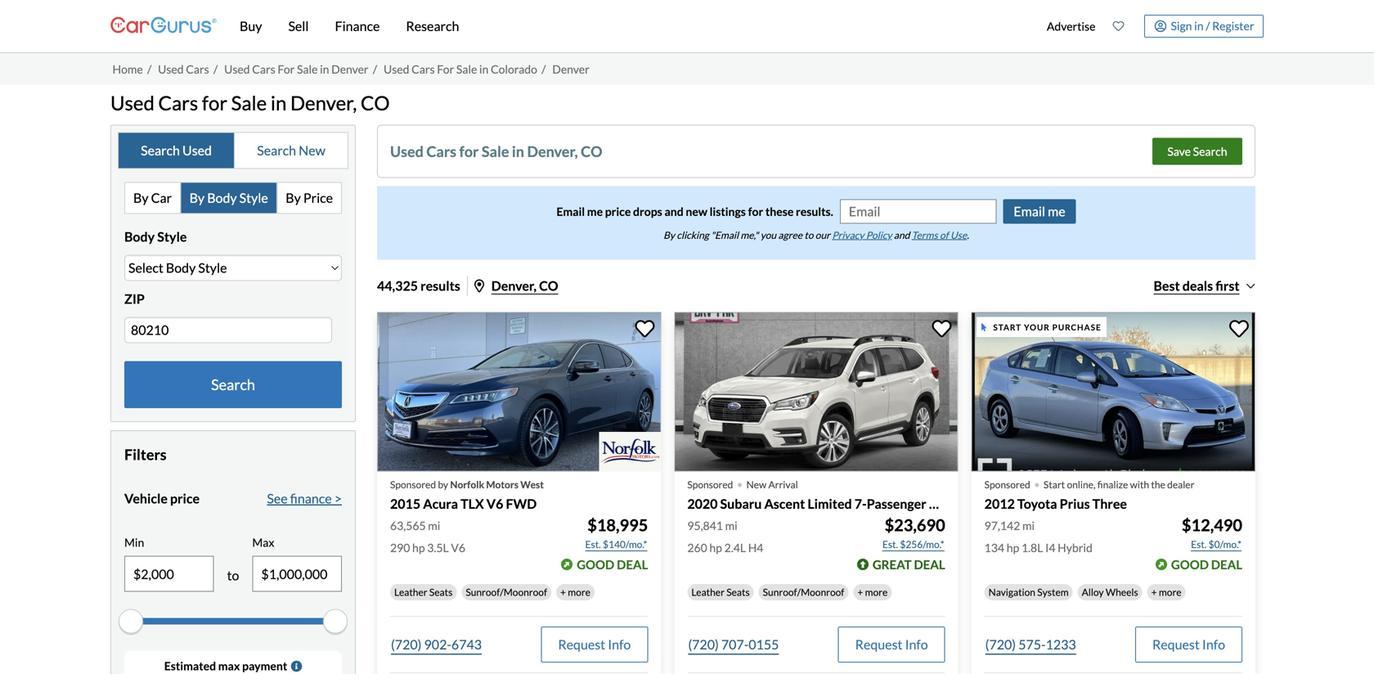 Task type: describe. For each thing, give the bounding box(es) containing it.
great deal
[[873, 557, 946, 572]]

est. for $12,490
[[1192, 538, 1207, 550]]

estimated max payment
[[164, 659, 287, 673]]

finalize
[[1098, 479, 1129, 491]]

2012
[[985, 496, 1015, 512]]

norfolk
[[450, 479, 485, 491]]

h4
[[749, 541, 764, 555]]

sign in / register link
[[1145, 15, 1264, 38]]

sponsored by norfolk motors west 2015 acura tlx v6 fwd
[[390, 479, 544, 512]]

(720) for $23,690
[[688, 637, 719, 652]]

search for search new
[[257, 142, 296, 158]]

by
[[438, 479, 448, 491]]

request info button for $18,995
[[541, 627, 648, 663]]

2.4l
[[725, 541, 746, 555]]

request info for $23,690
[[856, 637, 929, 652]]

toyota
[[1018, 496, 1058, 512]]

0 horizontal spatial to
[[227, 568, 239, 584]]

navigation system
[[989, 586, 1069, 598]]

$23,690
[[885, 515, 946, 535]]

west
[[521, 479, 544, 491]]

leather seats for by
[[394, 586, 453, 598]]

in inside menu item
[[1195, 19, 1204, 33]]

crystal white pearl 2020 subaru ascent limited 7-passenger awd suv / crossover all-wheel drive automatic image
[[675, 312, 959, 472]]

by for by body style
[[189, 190, 205, 206]]

finance
[[335, 18, 380, 34]]

0 horizontal spatial co
[[361, 91, 390, 115]]

v6 inside 63,565 mi 290 hp 3.5l v6
[[451, 541, 466, 555]]

vehicle
[[124, 490, 168, 506]]

ascent
[[765, 496, 805, 512]]

menu bar containing buy
[[217, 0, 1039, 52]]

more for $12,490
[[1159, 586, 1182, 598]]

online,
[[1067, 479, 1096, 491]]

finance
[[290, 490, 332, 506]]

· for $12,490
[[1034, 469, 1041, 498]]

(720) 902-6743
[[391, 637, 482, 652]]

style inside tab
[[239, 190, 268, 206]]

subaru
[[721, 496, 762, 512]]

mi for $18,995
[[428, 519, 441, 533]]

7-
[[855, 496, 867, 512]]

sign
[[1171, 19, 1193, 33]]

zip
[[124, 291, 145, 307]]

drops
[[633, 204, 663, 218]]

buy button
[[227, 0, 275, 52]]

Max text field
[[253, 557, 341, 591]]

1 vertical spatial denver,
[[527, 142, 578, 160]]

leather for ·
[[692, 586, 725, 598]]

home / used cars / used cars for sale in denver / used cars for sale in colorado / denver
[[113, 62, 590, 76]]

i4
[[1046, 541, 1056, 555]]

707-
[[722, 637, 749, 652]]

info circle image
[[291, 661, 302, 672]]

request info button for $12,490
[[1136, 627, 1243, 663]]

sponsored · new arrival 2020 subaru ascent limited 7-passenger awd
[[688, 469, 962, 512]]

request for $23,690
[[856, 637, 903, 652]]

your
[[1024, 322, 1051, 332]]

with
[[1131, 479, 1150, 491]]

colorado
[[491, 62, 538, 76]]

/ right colorado at the top left
[[542, 62, 546, 76]]

email for email me
[[1014, 203, 1046, 219]]

"email
[[711, 229, 739, 241]]

290
[[390, 541, 410, 555]]

$256/mo.*
[[900, 538, 945, 550]]

buy
[[240, 18, 262, 34]]

used cars for sale in denver link
[[224, 62, 369, 76]]

finance button
[[322, 0, 393, 52]]

sponsored · start online, finalize with the dealer 2012 toyota prius three
[[985, 469, 1195, 512]]

2015
[[390, 496, 421, 512]]

new
[[686, 204, 708, 218]]

seats for ·
[[727, 586, 750, 598]]

by for by car
[[133, 190, 149, 206]]

hp for $12,490
[[1007, 541, 1020, 555]]

by body style
[[189, 190, 268, 206]]

est. $0/mo.* button
[[1191, 536, 1243, 553]]

research
[[406, 18, 459, 34]]

hp for $18,995
[[412, 541, 425, 555]]

1 horizontal spatial used cars for sale in denver, co
[[390, 142, 603, 160]]

purchase
[[1053, 322, 1102, 332]]

estimated
[[164, 659, 216, 673]]

see finance >
[[267, 490, 342, 506]]

leather for by
[[394, 586, 428, 598]]

est. $256/mo.* button
[[882, 536, 946, 553]]

request info button for $23,690
[[838, 627, 946, 663]]

alloy wheels
[[1082, 586, 1139, 598]]

2 vertical spatial denver,
[[492, 278, 537, 294]]

+ more for $23,690
[[858, 586, 888, 598]]

dealer
[[1168, 479, 1195, 491]]

new inside search new tab
[[299, 142, 326, 158]]

mi for $12,490
[[1023, 519, 1035, 533]]

map marker alt image
[[474, 279, 484, 292]]

by left the "clicking"
[[664, 229, 675, 241]]

1 denver from the left
[[332, 62, 369, 76]]

prius
[[1060, 496, 1090, 512]]

start inside sponsored · start online, finalize with the dealer 2012 toyota prius three
[[1044, 479, 1066, 491]]

research button
[[393, 0, 472, 52]]

Min text field
[[125, 557, 213, 591]]

home
[[113, 62, 143, 76]]

$0/mo.*
[[1209, 538, 1242, 550]]

email me
[[1014, 203, 1066, 219]]

2 for from the left
[[437, 62, 454, 76]]

great
[[873, 557, 912, 572]]

search inside save search "button"
[[1194, 144, 1228, 158]]

mouse pointer image
[[982, 323, 987, 331]]

0 vertical spatial used cars for sale in denver, co
[[110, 91, 390, 115]]

search new tab
[[235, 133, 348, 168]]

/ right home link at the left of page
[[147, 62, 152, 76]]

(720) 575-1233 button
[[985, 627, 1077, 663]]

97,142
[[985, 519, 1021, 533]]

leather seats for ·
[[692, 586, 750, 598]]

1 horizontal spatial to
[[805, 229, 814, 241]]

cargurus logo homepage link link
[[110, 3, 217, 50]]

search used tab
[[119, 133, 235, 168]]

agree
[[779, 229, 803, 241]]

v6 inside the sponsored by norfolk motors west 2015 acura tlx v6 fwd
[[487, 496, 504, 512]]

$23,690 est. $256/mo.*
[[883, 515, 946, 550]]

deal for $12,490
[[1212, 557, 1243, 572]]

575-
[[1019, 637, 1046, 652]]

email me button
[[1003, 199, 1077, 224]]

by car tab
[[125, 183, 181, 213]]

(720) 707-0155
[[688, 637, 779, 652]]

our
[[816, 229, 831, 241]]

1 horizontal spatial for
[[459, 142, 479, 160]]

acura
[[423, 496, 458, 512]]

(720) for $12,490
[[986, 637, 1016, 652]]

advertise link
[[1039, 3, 1105, 49]]

2 denver from the left
[[553, 62, 590, 76]]

63,565
[[390, 519, 426, 533]]

63,565 mi 290 hp 3.5l v6
[[390, 519, 466, 555]]

gray 2015 acura tlx v6 fwd sedan front-wheel drive 9-speed automatic image
[[377, 312, 661, 472]]

payment
[[242, 659, 287, 673]]

wheels
[[1106, 586, 1139, 598]]

sponsored for $23,690
[[688, 479, 734, 491]]

sign in / register menu item
[[1133, 15, 1264, 38]]

$18,995 est. $140/mo.*
[[586, 515, 648, 550]]

email for email me price drops and new listings for these results.
[[557, 204, 585, 218]]

request info for $12,490
[[1153, 637, 1226, 652]]

0 horizontal spatial style
[[157, 229, 187, 244]]

0 vertical spatial denver,
[[290, 91, 357, 115]]

1 horizontal spatial and
[[894, 229, 910, 241]]



Task type: locate. For each thing, give the bounding box(es) containing it.
max
[[252, 535, 275, 549]]

see finance > link
[[267, 489, 342, 508]]

search up the car
[[141, 142, 180, 158]]

/ inside menu item
[[1206, 19, 1211, 33]]

seats for by
[[430, 586, 453, 598]]

by left the car
[[133, 190, 149, 206]]

1 horizontal spatial new
[[747, 479, 767, 491]]

body style
[[124, 229, 187, 244]]

+ more for $12,490
[[1152, 586, 1182, 598]]

mi up 3.5l
[[428, 519, 441, 533]]

1 vertical spatial start
[[1044, 479, 1066, 491]]

me for email me price drops and new listings for these results.
[[587, 204, 603, 218]]

97,142 mi 134 hp 1.8l i4 hybrid
[[985, 519, 1093, 555]]

2 hp from the left
[[710, 541, 723, 555]]

2 vertical spatial for
[[748, 204, 764, 218]]

1 · from the left
[[737, 469, 744, 498]]

see
[[267, 490, 288, 506]]

search inside search used tab
[[141, 142, 180, 158]]

menu containing sign in / register
[[1039, 3, 1264, 49]]

2 horizontal spatial deal
[[1212, 557, 1243, 572]]

0 horizontal spatial + more
[[561, 586, 591, 598]]

to right min text field on the bottom left
[[227, 568, 239, 584]]

1 good from the left
[[577, 557, 615, 572]]

1 hp from the left
[[412, 541, 425, 555]]

(720) inside 'button'
[[391, 637, 422, 652]]

0 horizontal spatial request
[[558, 637, 606, 652]]

mi up 1.8l at the right
[[1023, 519, 1035, 533]]

sell button
[[275, 0, 322, 52]]

1 horizontal spatial email
[[1014, 203, 1046, 219]]

price left "drops"
[[605, 204, 631, 218]]

0 horizontal spatial seats
[[430, 586, 453, 598]]

(720) inside button
[[688, 637, 719, 652]]

· inside sponsored · new arrival 2020 subaru ascent limited 7-passenger awd
[[737, 469, 744, 498]]

sponsored up 2012
[[985, 479, 1031, 491]]

0 horizontal spatial deal
[[617, 557, 648, 572]]

0 horizontal spatial v6
[[451, 541, 466, 555]]

est. $140/mo.* button
[[585, 536, 648, 553]]

new up by price
[[299, 142, 326, 158]]

deal for $23,690
[[914, 557, 946, 572]]

sunroof/moonroof
[[466, 586, 547, 598], [763, 586, 845, 598]]

1 request from the left
[[558, 637, 606, 652]]

3 (720) from the left
[[986, 637, 1016, 652]]

0 vertical spatial style
[[239, 190, 268, 206]]

1 horizontal spatial good deal
[[1172, 557, 1243, 572]]

1 (720) from the left
[[391, 637, 422, 652]]

car
[[151, 190, 172, 206]]

search down zip telephone field
[[211, 376, 255, 394]]

260
[[688, 541, 708, 555]]

new up subaru
[[747, 479, 767, 491]]

mi up 2.4l
[[726, 519, 738, 533]]

0 vertical spatial body
[[207, 190, 237, 206]]

2 horizontal spatial mi
[[1023, 519, 1035, 533]]

hp right the 134
[[1007, 541, 1020, 555]]

for
[[202, 91, 227, 115], [459, 142, 479, 160], [748, 204, 764, 218]]

sponsored inside the sponsored by norfolk motors west 2015 acura tlx v6 fwd
[[390, 479, 436, 491]]

2 + from the left
[[858, 586, 864, 598]]

1 vertical spatial used cars for sale in denver, co
[[390, 142, 603, 160]]

0 horizontal spatial me
[[587, 204, 603, 218]]

2 · from the left
[[1034, 469, 1041, 498]]

good deal for ·
[[1172, 557, 1243, 572]]

2 horizontal spatial hp
[[1007, 541, 1020, 555]]

me for email me
[[1048, 203, 1066, 219]]

info for $18,995
[[608, 637, 631, 652]]

1 horizontal spatial + more
[[858, 586, 888, 598]]

email inside button
[[1014, 203, 1046, 219]]

listings
[[710, 204, 746, 218]]

price right the vehicle
[[170, 490, 200, 506]]

1 more from the left
[[568, 586, 591, 598]]

0 horizontal spatial request info
[[558, 637, 631, 652]]

the
[[1152, 479, 1166, 491]]

0 vertical spatial tab list
[[118, 132, 349, 169]]

denver down finance dropdown button
[[332, 62, 369, 76]]

saved cars image
[[1113, 20, 1125, 32]]

1 horizontal spatial style
[[239, 190, 268, 206]]

2 horizontal spatial co
[[581, 142, 603, 160]]

+ for $23,690
[[858, 586, 864, 598]]

1 horizontal spatial for
[[437, 62, 454, 76]]

sunroof/moonroof for ·
[[763, 586, 845, 598]]

co
[[361, 91, 390, 115], [581, 142, 603, 160], [539, 278, 559, 294]]

1 horizontal spatial leather
[[692, 586, 725, 598]]

norfolk motors west image
[[600, 432, 661, 472]]

by price tab
[[278, 183, 341, 213]]

· inside sponsored · start online, finalize with the dealer 2012 toyota prius three
[[1034, 469, 1041, 498]]

more down great
[[865, 586, 888, 598]]

cargurus logo homepage link image
[[110, 3, 217, 50]]

2 mi from the left
[[726, 519, 738, 533]]

search inside search new tab
[[257, 142, 296, 158]]

est. for $23,690
[[883, 538, 899, 550]]

3 deal from the left
[[1212, 557, 1243, 572]]

est. down the $18,995
[[586, 538, 601, 550]]

/ down finance dropdown button
[[373, 62, 377, 76]]

limited
[[808, 496, 852, 512]]

1 horizontal spatial +
[[858, 586, 864, 598]]

2 horizontal spatial for
[[748, 204, 764, 218]]

2 more from the left
[[865, 586, 888, 598]]

menu
[[1039, 3, 1264, 49]]

sell
[[288, 18, 309, 34]]

deal down $140/mo.*
[[617, 557, 648, 572]]

6743
[[452, 637, 482, 652]]

0 horizontal spatial info
[[608, 637, 631, 652]]

denver, co
[[492, 278, 559, 294]]

leather seats
[[394, 586, 453, 598], [692, 586, 750, 598]]

used inside tab
[[182, 142, 212, 158]]

leather seats down 3.5l
[[394, 586, 453, 598]]

1 horizontal spatial leather seats
[[692, 586, 750, 598]]

1 horizontal spatial request info button
[[838, 627, 946, 663]]

0 horizontal spatial denver
[[332, 62, 369, 76]]

by car
[[133, 190, 172, 206]]

hp right 260 on the right
[[710, 541, 723, 555]]

2 horizontal spatial est.
[[1192, 538, 1207, 550]]

1 vertical spatial to
[[227, 568, 239, 584]]

2 horizontal spatial info
[[1203, 637, 1226, 652]]

1 sunroof/moonroof from the left
[[466, 586, 547, 598]]

/ right the used cars link
[[214, 62, 218, 76]]

search right save
[[1194, 144, 1228, 158]]

1 horizontal spatial good
[[1172, 557, 1209, 572]]

3 hp from the left
[[1007, 541, 1020, 555]]

v6 down motors at the left of page
[[487, 496, 504, 512]]

1 horizontal spatial deal
[[914, 557, 946, 572]]

est.
[[586, 538, 601, 550], [883, 538, 899, 550], [1192, 538, 1207, 550]]

0 horizontal spatial for
[[202, 91, 227, 115]]

info for $12,490
[[1203, 637, 1226, 652]]

3 mi from the left
[[1023, 519, 1035, 533]]

more down est. $140/mo.* button
[[568, 586, 591, 598]]

1 est. from the left
[[586, 538, 601, 550]]

tab list up by body style
[[118, 132, 349, 169]]

3 request from the left
[[1153, 637, 1200, 652]]

0 horizontal spatial used cars for sale in denver, co
[[110, 91, 390, 115]]

1 horizontal spatial body
[[207, 190, 237, 206]]

body inside by body style tab
[[207, 190, 237, 206]]

2 horizontal spatial request info button
[[1136, 627, 1243, 663]]

0 horizontal spatial and
[[665, 204, 684, 218]]

est. up great
[[883, 538, 899, 550]]

search new
[[257, 142, 326, 158]]

· right 2012
[[1034, 469, 1041, 498]]

search for search
[[211, 376, 255, 394]]

3 + more from the left
[[1152, 586, 1182, 598]]

1 request info button from the left
[[541, 627, 648, 663]]

info
[[608, 637, 631, 652], [906, 637, 929, 652], [1203, 637, 1226, 652]]

0 horizontal spatial for
[[278, 62, 295, 76]]

1 leather seats from the left
[[394, 586, 453, 598]]

2 horizontal spatial sponsored
[[985, 479, 1031, 491]]

terms
[[912, 229, 938, 241]]

1 horizontal spatial ·
[[1034, 469, 1041, 498]]

3 request info button from the left
[[1136, 627, 1243, 663]]

me,"
[[741, 229, 759, 241]]

hp inside 95,841 mi 260 hp 2.4l h4
[[710, 541, 723, 555]]

$18,995
[[588, 515, 648, 535]]

v6 right 3.5l
[[451, 541, 466, 555]]

to left our
[[805, 229, 814, 241]]

0 horizontal spatial est.
[[586, 538, 601, 550]]

hp right 290
[[412, 541, 425, 555]]

start right mouse pointer image at the top
[[994, 322, 1022, 332]]

0 horizontal spatial mi
[[428, 519, 441, 533]]

body down by car
[[124, 229, 155, 244]]

three
[[1093, 496, 1128, 512]]

(720) for $18,995
[[391, 637, 422, 652]]

est. inside $12,490 est. $0/mo.*
[[1192, 538, 1207, 550]]

+ more down great
[[858, 586, 888, 598]]

request
[[558, 637, 606, 652], [856, 637, 903, 652], [1153, 637, 1200, 652]]

by right the car
[[189, 190, 205, 206]]

by for by price
[[286, 190, 301, 206]]

(720) left 902-
[[391, 637, 422, 652]]

0 horizontal spatial good
[[577, 557, 615, 572]]

more for $18,995
[[568, 586, 591, 598]]

1 horizontal spatial hp
[[710, 541, 723, 555]]

navigation
[[989, 586, 1036, 598]]

search used
[[141, 142, 212, 158]]

1 vertical spatial price
[[170, 490, 200, 506]]

results.
[[796, 204, 834, 218]]

info for $23,690
[[906, 637, 929, 652]]

by body style tab
[[181, 183, 278, 213]]

user icon image
[[1155, 20, 1167, 32]]

new inside sponsored · new arrival 2020 subaru ascent limited 7-passenger awd
[[747, 479, 767, 491]]

0 vertical spatial start
[[994, 322, 1022, 332]]

start up toyota
[[1044, 479, 1066, 491]]

0 vertical spatial and
[[665, 204, 684, 218]]

1 request info from the left
[[558, 637, 631, 652]]

+ more down est. $140/mo.* button
[[561, 586, 591, 598]]

more for $23,690
[[865, 586, 888, 598]]

1 mi from the left
[[428, 519, 441, 533]]

2 leather from the left
[[692, 586, 725, 598]]

sunroof/moonroof for norfolk motors west
[[466, 586, 547, 598]]

for down research dropdown button at the left of the page
[[437, 62, 454, 76]]

0 horizontal spatial body
[[124, 229, 155, 244]]

0 horizontal spatial price
[[170, 490, 200, 506]]

denver right colorado at the top left
[[553, 62, 590, 76]]

1 horizontal spatial v6
[[487, 496, 504, 512]]

alloy
[[1082, 586, 1104, 598]]

sponsored for $12,490
[[985, 479, 1031, 491]]

1 horizontal spatial co
[[539, 278, 559, 294]]

3 + from the left
[[1152, 586, 1158, 598]]

good deal for norfolk motors west
[[577, 557, 648, 572]]

style down the car
[[157, 229, 187, 244]]

3 sponsored from the left
[[985, 479, 1031, 491]]

1 good deal from the left
[[577, 557, 648, 572]]

register
[[1213, 19, 1255, 33]]

by left price on the top left of page
[[286, 190, 301, 206]]

1 for from the left
[[278, 62, 295, 76]]

search for search used
[[141, 142, 180, 158]]

by clicking "email me," you agree to our privacy policy and terms of use .
[[664, 229, 970, 241]]

save search button
[[1153, 138, 1243, 165]]

+ more for $18,995
[[561, 586, 591, 598]]

sponsored up 2015
[[390, 479, 436, 491]]

2 leather seats from the left
[[692, 586, 750, 598]]

3 request info from the left
[[1153, 637, 1226, 652]]

0 vertical spatial for
[[202, 91, 227, 115]]

and
[[665, 204, 684, 218], [894, 229, 910, 241]]

1 seats from the left
[[430, 586, 453, 598]]

good
[[577, 557, 615, 572], [1172, 557, 1209, 572]]

1 vertical spatial and
[[894, 229, 910, 241]]

tab list containing search used
[[118, 132, 349, 169]]

0 horizontal spatial hp
[[412, 541, 425, 555]]

0 horizontal spatial more
[[568, 586, 591, 598]]

tab list
[[118, 132, 349, 169], [124, 182, 342, 214]]

style left by price
[[239, 190, 268, 206]]

1 vertical spatial body
[[124, 229, 155, 244]]

2 info from the left
[[906, 637, 929, 652]]

0 horizontal spatial ·
[[737, 469, 744, 498]]

(720) left 575- at the bottom right of the page
[[986, 637, 1016, 652]]

awd
[[929, 496, 962, 512]]

tab list containing by car
[[124, 182, 342, 214]]

2 horizontal spatial (720)
[[986, 637, 1016, 652]]

0 horizontal spatial request info button
[[541, 627, 648, 663]]

1 horizontal spatial sponsored
[[688, 479, 734, 491]]

1 vertical spatial co
[[581, 142, 603, 160]]

2 request from the left
[[856, 637, 903, 652]]

1 vertical spatial new
[[747, 479, 767, 491]]

1 deal from the left
[[617, 557, 648, 572]]

deal down $256/mo.*
[[914, 557, 946, 572]]

2 + more from the left
[[858, 586, 888, 598]]

tab list down search used tab
[[124, 182, 342, 214]]

leather seats down 2.4l
[[692, 586, 750, 598]]

2 deal from the left
[[914, 557, 946, 572]]

0 horizontal spatial good deal
[[577, 557, 648, 572]]

$12,490 est. $0/mo.*
[[1182, 515, 1243, 550]]

2 good deal from the left
[[1172, 557, 1243, 572]]

denver,
[[290, 91, 357, 115], [527, 142, 578, 160], [492, 278, 537, 294]]

leather down 290
[[394, 586, 428, 598]]

request for $18,995
[[558, 637, 606, 652]]

1 horizontal spatial me
[[1048, 203, 1066, 219]]

used cars for sale in colorado link
[[384, 62, 538, 76]]

save search
[[1168, 144, 1228, 158]]

sponsored inside sponsored · new arrival 2020 subaru ascent limited 7-passenger awd
[[688, 479, 734, 491]]

ZIP telephone field
[[124, 317, 332, 343]]

1 horizontal spatial info
[[906, 637, 929, 652]]

use
[[951, 229, 967, 241]]

request info button
[[541, 627, 648, 663], [838, 627, 946, 663], [1136, 627, 1243, 663]]

search inside search button
[[211, 376, 255, 394]]

v6
[[487, 496, 504, 512], [451, 541, 466, 555]]

est. inside $23,690 est. $256/mo.*
[[883, 538, 899, 550]]

· for $23,690
[[737, 469, 744, 498]]

0 vertical spatial co
[[361, 91, 390, 115]]

3 est. from the left
[[1192, 538, 1207, 550]]

est. for $18,995
[[586, 538, 601, 550]]

good down est. $140/mo.* button
[[577, 557, 615, 572]]

mi inside 95,841 mi 260 hp 2.4l h4
[[726, 519, 738, 533]]

hp for $23,690
[[710, 541, 723, 555]]

1 + from the left
[[561, 586, 566, 598]]

for
[[278, 62, 295, 76], [437, 62, 454, 76]]

$140/mo.*
[[603, 538, 648, 550]]

for down 'sell' dropdown button
[[278, 62, 295, 76]]

seats down 3.5l
[[430, 586, 453, 598]]

leather
[[394, 586, 428, 598], [692, 586, 725, 598]]

0 horizontal spatial start
[[994, 322, 1022, 332]]

more right wheels
[[1159, 586, 1182, 598]]

mi for $23,690
[[726, 519, 738, 533]]

(720) left the 707-
[[688, 637, 719, 652]]

(720) 707-0155 button
[[688, 627, 780, 663]]

sponsored up '2020' in the bottom of the page
[[688, 479, 734, 491]]

1 horizontal spatial est.
[[883, 538, 899, 550]]

0 vertical spatial v6
[[487, 496, 504, 512]]

and left new
[[665, 204, 684, 218]]

est. down $12,490
[[1192, 538, 1207, 550]]

hp
[[412, 541, 425, 555], [710, 541, 723, 555], [1007, 541, 1020, 555]]

1 horizontal spatial price
[[605, 204, 631, 218]]

2 horizontal spatial +
[[1152, 586, 1158, 598]]

hp inside the '97,142 mi 134 hp 1.8l i4 hybrid'
[[1007, 541, 1020, 555]]

0 horizontal spatial sunroof/moonroof
[[466, 586, 547, 598]]

+ for $18,995
[[561, 586, 566, 598]]

sunroof/moonroof down h4
[[763, 586, 845, 598]]

· right '2020' in the bottom of the page
[[737, 469, 744, 498]]

mi inside the '97,142 mi 134 hp 1.8l i4 hybrid'
[[1023, 519, 1035, 533]]

silver 2012 toyota prius three hatchback front-wheel drive continuously variable transmission image
[[972, 312, 1256, 472]]

.
[[967, 229, 970, 241]]

/ left register on the top right of page
[[1206, 19, 1211, 33]]

1 horizontal spatial start
[[1044, 479, 1066, 491]]

0 vertical spatial new
[[299, 142, 326, 158]]

2 est. from the left
[[883, 538, 899, 550]]

0 horizontal spatial sponsored
[[390, 479, 436, 491]]

95,841 mi 260 hp 2.4l h4
[[688, 519, 764, 555]]

seats
[[430, 586, 453, 598], [727, 586, 750, 598]]

leather down 260 on the right
[[692, 586, 725, 598]]

1 horizontal spatial sunroof/moonroof
[[763, 586, 845, 598]]

1 horizontal spatial (720)
[[688, 637, 719, 652]]

good deal down est. $0/mo.* button
[[1172, 557, 1243, 572]]

2 horizontal spatial request info
[[1153, 637, 1226, 652]]

(720) inside button
[[986, 637, 1016, 652]]

Email email field
[[841, 200, 996, 223]]

sponsored inside sponsored · start online, finalize with the dealer 2012 toyota prius three
[[985, 479, 1031, 491]]

1 + more from the left
[[561, 586, 591, 598]]

3 info from the left
[[1203, 637, 1226, 652]]

/
[[1206, 19, 1211, 33], [147, 62, 152, 76], [214, 62, 218, 76], [373, 62, 377, 76], [542, 62, 546, 76]]

search up by price
[[257, 142, 296, 158]]

2 good from the left
[[1172, 557, 1209, 572]]

+ for $12,490
[[1152, 586, 1158, 598]]

good for norfolk motors west
[[577, 557, 615, 572]]

0 horizontal spatial +
[[561, 586, 566, 598]]

1 info from the left
[[608, 637, 631, 652]]

est. inside the $18,995 est. $140/mo.*
[[586, 538, 601, 550]]

deal for $18,995
[[617, 557, 648, 572]]

2 seats from the left
[[727, 586, 750, 598]]

1 horizontal spatial request
[[856, 637, 903, 652]]

2 (720) from the left
[[688, 637, 719, 652]]

me inside button
[[1048, 203, 1066, 219]]

start
[[994, 322, 1022, 332], [1044, 479, 1066, 491]]

1 horizontal spatial more
[[865, 586, 888, 598]]

mi
[[428, 519, 441, 533], [726, 519, 738, 533], [1023, 519, 1035, 533]]

2 horizontal spatial request
[[1153, 637, 1200, 652]]

1 vertical spatial for
[[459, 142, 479, 160]]

1 sponsored from the left
[[390, 479, 436, 491]]

1 leather from the left
[[394, 586, 428, 598]]

deal down $0/mo.*
[[1212, 557, 1243, 572]]

by inside tab
[[286, 190, 301, 206]]

sponsored for $18,995
[[390, 479, 436, 491]]

good deal down est. $140/mo.* button
[[577, 557, 648, 572]]

1 horizontal spatial denver
[[553, 62, 590, 76]]

search button
[[124, 361, 342, 408]]

3 more from the left
[[1159, 586, 1182, 598]]

1 horizontal spatial mi
[[726, 519, 738, 533]]

of
[[940, 229, 949, 241]]

2 horizontal spatial more
[[1159, 586, 1182, 598]]

0 horizontal spatial leather
[[394, 586, 428, 598]]

95,841
[[688, 519, 723, 533]]

0155
[[749, 637, 779, 652]]

menu bar
[[217, 0, 1039, 52]]

1233
[[1046, 637, 1077, 652]]

2 sponsored from the left
[[688, 479, 734, 491]]

1 vertical spatial tab list
[[124, 182, 342, 214]]

body right the car
[[207, 190, 237, 206]]

hp inside 63,565 mi 290 hp 3.5l v6
[[412, 541, 425, 555]]

2 request info button from the left
[[838, 627, 946, 663]]

mi inside 63,565 mi 290 hp 3.5l v6
[[428, 519, 441, 533]]

sunroof/moonroof up 6743
[[466, 586, 547, 598]]

more
[[568, 586, 591, 598], [865, 586, 888, 598], [1159, 586, 1182, 598]]

seats down 2.4l
[[727, 586, 750, 598]]

fwd
[[506, 496, 537, 512]]

request for $12,490
[[1153, 637, 1200, 652]]

price
[[303, 190, 333, 206]]

1 vertical spatial style
[[157, 229, 187, 244]]

by
[[133, 190, 149, 206], [189, 190, 205, 206], [286, 190, 301, 206], [664, 229, 675, 241]]

+ more right wheels
[[1152, 586, 1182, 598]]

max
[[218, 659, 240, 673]]

2 vertical spatial co
[[539, 278, 559, 294]]

2 sunroof/moonroof from the left
[[763, 586, 845, 598]]

and right 'policy'
[[894, 229, 910, 241]]

terms of use link
[[912, 229, 967, 241]]

request info for $18,995
[[558, 637, 631, 652]]

home link
[[113, 62, 143, 76]]

good for ·
[[1172, 557, 1209, 572]]

clicking
[[677, 229, 709, 241]]

good down est. $0/mo.* button
[[1172, 557, 1209, 572]]

tlx
[[461, 496, 484, 512]]

filters
[[124, 446, 167, 464]]

2 request info from the left
[[856, 637, 929, 652]]



Task type: vqa. For each thing, say whether or not it's contained in the screenshot.
Pinterest icon
no



